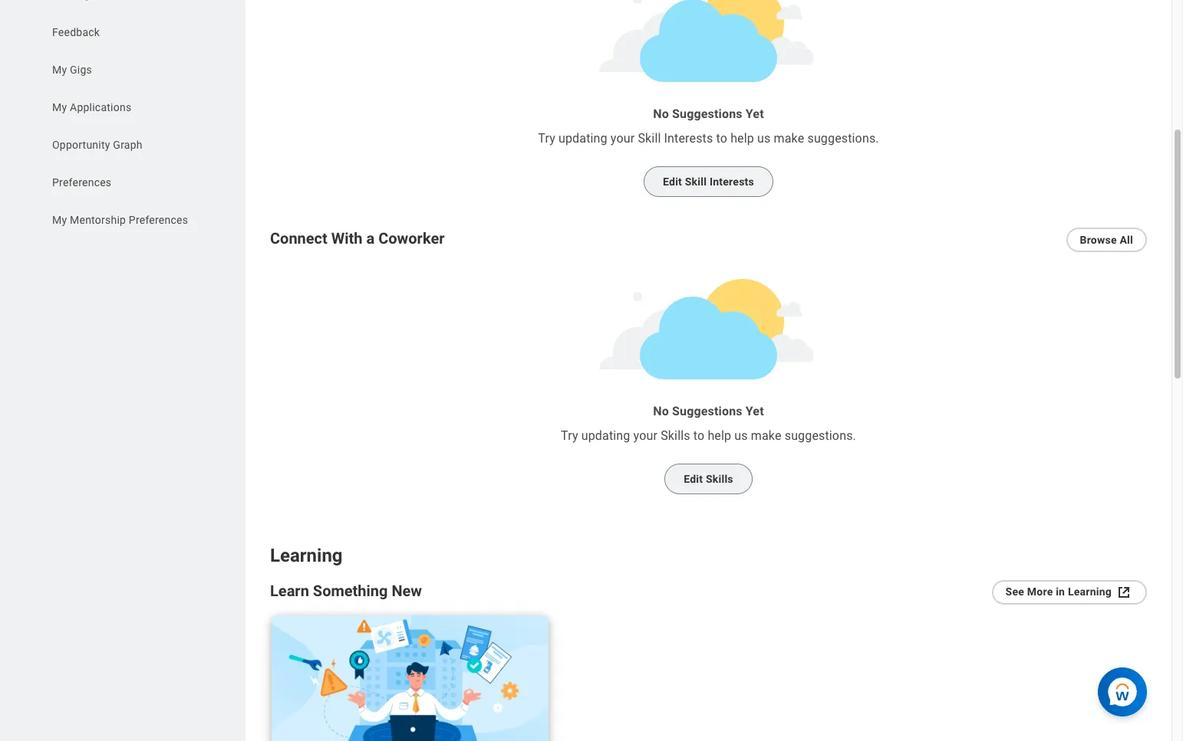 Task type: describe. For each thing, give the bounding box(es) containing it.
gigs
[[70, 64, 92, 76]]

importance of facilities management image
[[272, 616, 549, 742]]

0 vertical spatial to
[[716, 131, 727, 146]]

see more in learning
[[1006, 586, 1112, 598]]

try updating your skill interests to help us make suggestions.
[[538, 131, 879, 146]]

my for my applications
[[52, 101, 67, 114]]

updating for try updating your skill interests to help us make suggestions.
[[559, 131, 607, 146]]

1 horizontal spatial learning
[[1068, 586, 1112, 598]]

something
[[313, 582, 388, 601]]

my mentorship preferences link
[[51, 213, 208, 228]]

preferences link
[[51, 175, 208, 190]]

connect
[[270, 229, 327, 248]]

0 horizontal spatial skills
[[661, 429, 690, 444]]

0 vertical spatial skill
[[638, 131, 661, 146]]

interests inside button
[[710, 176, 754, 188]]

learn
[[270, 582, 309, 601]]

0 horizontal spatial us
[[734, 429, 748, 444]]

edit for to
[[684, 474, 703, 486]]

0 vertical spatial interests
[[664, 131, 713, 146]]

coworker
[[378, 229, 445, 248]]

0 horizontal spatial learning
[[270, 546, 343, 567]]

opportunity graph
[[52, 139, 143, 151]]

see more in learning link
[[992, 581, 1147, 605]]

1 horizontal spatial preferences
[[129, 214, 188, 226]]

graph
[[113, 139, 143, 151]]

my for my gigs
[[52, 64, 67, 76]]

try updating your skills to help us make suggestions.
[[561, 429, 856, 444]]

edit skill interests
[[663, 176, 754, 188]]

all
[[1120, 234, 1133, 246]]

no suggestions yet for to
[[653, 404, 764, 419]]

edit skill interests button
[[644, 167, 773, 197]]

my applications
[[52, 101, 132, 114]]

applications
[[70, 101, 132, 114]]

no suggestions yet for interests
[[653, 107, 764, 121]]

try for try updating your skill interests to help us make suggestions.
[[538, 131, 555, 146]]

list containing feedback
[[0, 0, 246, 232]]

try for try updating your skills to help us make suggestions.
[[561, 429, 578, 444]]

your for skills
[[633, 429, 658, 444]]

no for skills
[[653, 404, 669, 419]]

0 vertical spatial make
[[774, 131, 804, 146]]

browse all link
[[1066, 228, 1147, 252]]

my mentorship preferences
[[52, 214, 188, 226]]

1 vertical spatial make
[[751, 429, 782, 444]]

see
[[1006, 586, 1024, 598]]



Task type: vqa. For each thing, say whether or not it's contained in the screenshot.
bottom -
no



Task type: locate. For each thing, give the bounding box(es) containing it.
my inside 'link'
[[52, 64, 67, 76]]

skill down try updating your skill interests to help us make suggestions.
[[685, 176, 707, 188]]

my
[[52, 64, 67, 76], [52, 101, 67, 114], [52, 214, 67, 226]]

opportunity graph link
[[51, 137, 208, 153]]

1 vertical spatial suggestions.
[[785, 429, 856, 444]]

1 vertical spatial preferences
[[129, 214, 188, 226]]

1 vertical spatial my
[[52, 101, 67, 114]]

interests up edit skill interests button
[[664, 131, 713, 146]]

feedback
[[52, 26, 100, 38]]

help up "edit skills" button
[[708, 429, 731, 444]]

a
[[366, 229, 375, 248]]

no up try updating your skill interests to help us make suggestions.
[[653, 107, 669, 121]]

edit skills
[[684, 474, 733, 486]]

yet for us
[[746, 107, 764, 121]]

1 no from the top
[[653, 107, 669, 121]]

opportunity
[[52, 139, 110, 151]]

suggestions
[[672, 107, 742, 121], [672, 404, 742, 419]]

yet for make
[[746, 404, 764, 419]]

edit down try updating your skill interests to help us make suggestions.
[[663, 176, 682, 188]]

external link element
[[1115, 584, 1133, 602]]

0 vertical spatial no
[[653, 107, 669, 121]]

edit down try updating your skills to help us make suggestions. on the bottom
[[684, 474, 703, 486]]

1 horizontal spatial skill
[[685, 176, 707, 188]]

my gigs
[[52, 64, 92, 76]]

0 vertical spatial yet
[[746, 107, 764, 121]]

1 suggestions from the top
[[672, 107, 742, 121]]

suggestions up try updating your skills to help us make suggestions. on the bottom
[[672, 404, 742, 419]]

1 yet from the top
[[746, 107, 764, 121]]

make
[[774, 131, 804, 146], [751, 429, 782, 444]]

edit for interests
[[663, 176, 682, 188]]

yet
[[746, 107, 764, 121], [746, 404, 764, 419]]

2 no suggestions yet from the top
[[653, 404, 764, 419]]

us
[[757, 131, 771, 146], [734, 429, 748, 444]]

0 horizontal spatial to
[[693, 429, 705, 444]]

0 horizontal spatial skill
[[638, 131, 661, 146]]

1 vertical spatial suggestions
[[672, 404, 742, 419]]

1 vertical spatial skills
[[706, 474, 733, 486]]

your for skill
[[611, 131, 635, 146]]

1 vertical spatial skill
[[685, 176, 707, 188]]

preferences down preferences link
[[129, 214, 188, 226]]

0 vertical spatial try
[[538, 131, 555, 146]]

try
[[538, 131, 555, 146], [561, 429, 578, 444]]

to up "edit skills" button
[[693, 429, 705, 444]]

yet up try updating your skill interests to help us make suggestions.
[[746, 107, 764, 121]]

suggestions for to
[[672, 404, 742, 419]]

more
[[1027, 586, 1053, 598]]

0 vertical spatial us
[[757, 131, 771, 146]]

1 no suggestions yet from the top
[[653, 107, 764, 121]]

1 vertical spatial your
[[633, 429, 658, 444]]

1 horizontal spatial try
[[561, 429, 578, 444]]

1 my from the top
[[52, 64, 67, 76]]

mentorship
[[70, 214, 126, 226]]

0 horizontal spatial preferences
[[52, 176, 112, 189]]

2 yet from the top
[[746, 404, 764, 419]]

my left mentorship
[[52, 214, 67, 226]]

2 my from the top
[[52, 101, 67, 114]]

1 vertical spatial yet
[[746, 404, 764, 419]]

in
[[1056, 586, 1065, 598]]

help up edit skill interests button
[[731, 131, 754, 146]]

interests down try updating your skill interests to help us make suggestions.
[[710, 176, 754, 188]]

learn something new
[[270, 582, 422, 601]]

1 vertical spatial interests
[[710, 176, 754, 188]]

1 vertical spatial learning
[[1068, 586, 1112, 598]]

to
[[716, 131, 727, 146], [693, 429, 705, 444]]

browse all
[[1080, 234, 1133, 246]]

0 horizontal spatial try
[[538, 131, 555, 146]]

skills up "edit skills" button
[[661, 429, 690, 444]]

help
[[731, 131, 754, 146], [708, 429, 731, 444]]

2 suggestions from the top
[[672, 404, 742, 419]]

my down my gigs
[[52, 101, 67, 114]]

with
[[331, 229, 363, 248]]

no up try updating your skills to help us make suggestions. on the bottom
[[653, 404, 669, 419]]

no suggestions yet
[[653, 107, 764, 121], [653, 404, 764, 419]]

suggestions for interests
[[672, 107, 742, 121]]

edit
[[663, 176, 682, 188], [684, 474, 703, 486]]

list
[[0, 0, 246, 232]]

0 vertical spatial skills
[[661, 429, 690, 444]]

1 vertical spatial no suggestions yet
[[653, 404, 764, 419]]

learning up learn
[[270, 546, 343, 567]]

us up "edit skills" button
[[734, 429, 748, 444]]

suggestions.
[[808, 131, 879, 146], [785, 429, 856, 444]]

interests
[[664, 131, 713, 146], [710, 176, 754, 188]]

0 vertical spatial updating
[[559, 131, 607, 146]]

0 horizontal spatial edit
[[663, 176, 682, 188]]

browse
[[1080, 234, 1117, 246]]

no for skill
[[653, 107, 669, 121]]

to up edit skill interests button
[[716, 131, 727, 146]]

skills down try updating your skills to help us make suggestions. on the bottom
[[706, 474, 733, 486]]

suggestions up try updating your skill interests to help us make suggestions.
[[672, 107, 742, 121]]

skills
[[661, 429, 690, 444], [706, 474, 733, 486]]

my for my mentorship preferences
[[52, 214, 67, 226]]

1 vertical spatial to
[[693, 429, 705, 444]]

updating for try updating your skills to help us make suggestions.
[[581, 429, 630, 444]]

1 vertical spatial us
[[734, 429, 748, 444]]

your
[[611, 131, 635, 146], [633, 429, 658, 444]]

3 my from the top
[[52, 214, 67, 226]]

0 vertical spatial suggestions
[[672, 107, 742, 121]]

1 horizontal spatial skills
[[706, 474, 733, 486]]

skill up edit skill interests button
[[638, 131, 661, 146]]

new
[[392, 582, 422, 601]]

preferences
[[52, 176, 112, 189], [129, 214, 188, 226]]

my applications link
[[51, 100, 208, 115]]

external link image
[[1115, 584, 1133, 602]]

updating
[[559, 131, 607, 146], [581, 429, 630, 444]]

2 no from the top
[[653, 404, 669, 419]]

1 horizontal spatial edit
[[684, 474, 703, 486]]

no suggestions yet up try updating your skill interests to help us make suggestions.
[[653, 107, 764, 121]]

0 vertical spatial preferences
[[52, 176, 112, 189]]

0 vertical spatial help
[[731, 131, 754, 146]]

1 vertical spatial try
[[561, 429, 578, 444]]

connect with a coworker
[[270, 229, 445, 248]]

learning
[[270, 546, 343, 567], [1068, 586, 1112, 598]]

0 vertical spatial suggestions.
[[808, 131, 879, 146]]

0 vertical spatial edit
[[663, 176, 682, 188]]

yet up try updating your skills to help us make suggestions. on the bottom
[[746, 404, 764, 419]]

skills inside "edit skills" button
[[706, 474, 733, 486]]

0 vertical spatial learning
[[270, 546, 343, 567]]

1 vertical spatial no
[[653, 404, 669, 419]]

learning right in
[[1068, 586, 1112, 598]]

1 horizontal spatial us
[[757, 131, 771, 146]]

2 vertical spatial my
[[52, 214, 67, 226]]

1 vertical spatial updating
[[581, 429, 630, 444]]

skill inside button
[[685, 176, 707, 188]]

edit skills button
[[665, 464, 753, 495]]

skill
[[638, 131, 661, 146], [685, 176, 707, 188]]

1 vertical spatial edit
[[684, 474, 703, 486]]

1 horizontal spatial to
[[716, 131, 727, 146]]

my gigs link
[[51, 62, 208, 77]]

no suggestions yet up try updating your skills to help us make suggestions. on the bottom
[[653, 404, 764, 419]]

1 vertical spatial help
[[708, 429, 731, 444]]

us up edit skill interests button
[[757, 131, 771, 146]]

my left gigs
[[52, 64, 67, 76]]

no
[[653, 107, 669, 121], [653, 404, 669, 419]]

feedback link
[[51, 25, 208, 40]]

0 vertical spatial my
[[52, 64, 67, 76]]

0 vertical spatial your
[[611, 131, 635, 146]]

preferences down opportunity
[[52, 176, 112, 189]]

0 vertical spatial no suggestions yet
[[653, 107, 764, 121]]



